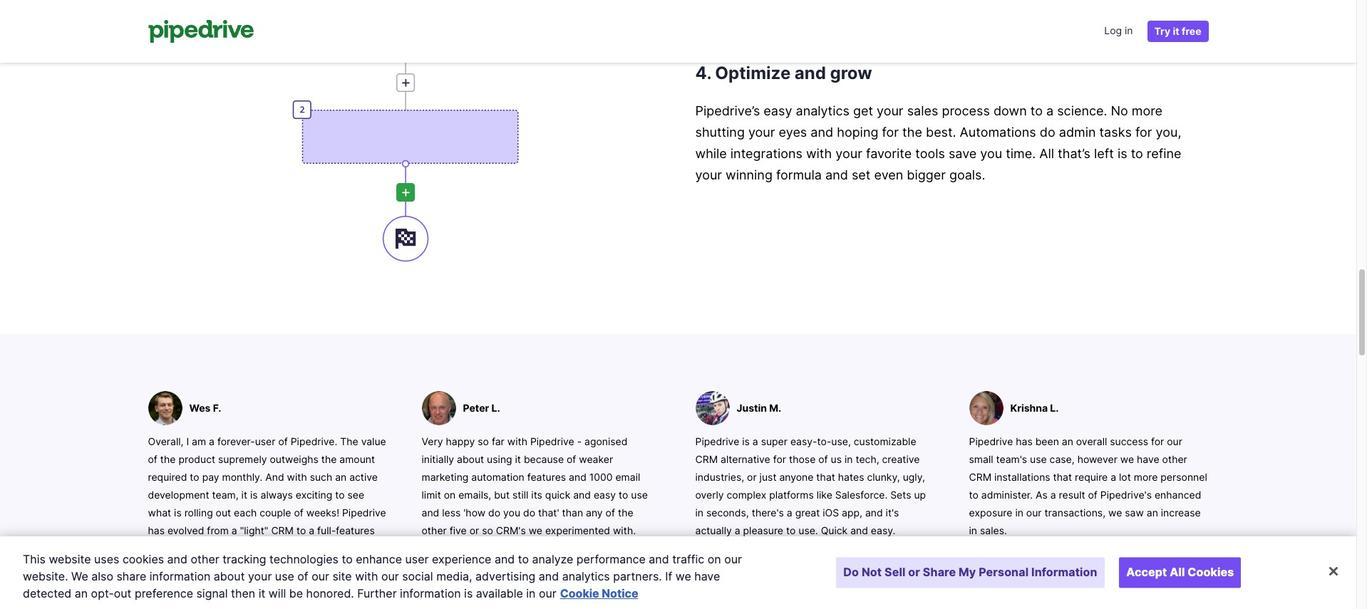Task type: describe. For each thing, give the bounding box(es) containing it.
your inside this website uses cookies and other tracking technologies to enhance user experience and to analyze performance and traffic on our website. we also share information about your use of our site with our social media, advertising and analytics partners. if we have detected an opt-out preference signal then it will be honored. further information is available in our
[[248, 570, 272, 584]]

easy inside very happy so far with pipedrive - agonised initially about using it because of weaker marketing automation features and 1000 email limit on emails, but still its quick and easy to use and less 'how do you do that' than any of the other five or so crm's we experimented with.
[[594, 489, 616, 501]]

your down hoping
[[836, 146, 862, 161]]

active
[[349, 471, 378, 483]]

use inside this website uses cookies and other tracking technologies to enhance user experience and to analyze performance and traffic on our website. we also share information about your use of our site with our social media, advertising and analytics partners. if we have detected an opt-out preference signal then it will be honored. further information is available in our
[[275, 570, 294, 584]]

out inside this website uses cookies and other tracking technologies to enhance user experience and to analyze performance and traffic on our website. we also share information about your use of our site with our social media, advertising and analytics partners. if we have detected an opt-out preference signal then it will be honored. further information is available in our
[[114, 587, 131, 601]]

log in link
[[1104, 20, 1133, 43]]

a left light
[[196, 542, 202, 555]]

it inside very happy so far with pipedrive - agonised initially about using it because of weaker marketing automation features and 1000 email limit on emails, but still its quick and easy to use and less 'how do you do that' than any of the other five or so crm's we experimented with.
[[515, 453, 521, 465]]

is inside 'pipedrive is a super easy-to-use, customizable crm alternative for those of us in tech, creative industries, or just anyone that hates clunky, ugly, overly complex platforms like salesforce. sets up in seconds, there's a great ios app, and it's actually a pleasure to use. quick and easy.'
[[742, 436, 750, 448]]

overall,
[[148, 436, 184, 448]]

see why pipedrive is so highly rated
[[489, 565, 764, 583]]

a right from
[[232, 525, 237, 537]]

a down platforms
[[787, 507, 792, 519]]

with down outweighs
[[287, 471, 307, 483]]

other inside very happy so far with pipedrive - agonised initially about using it because of weaker marketing automation features and 1000 email limit on emails, but still its quick and easy to use and less 'how do you do that' than any of the other five or so crm's we experimented with.
[[422, 525, 447, 537]]

detected
[[23, 587, 71, 601]]

our down why
[[539, 587, 557, 601]]

in left sales.
[[969, 525, 977, 537]]

krishna l.
[[1010, 402, 1059, 414]]

crm's
[[496, 525, 526, 537]]

or inside 'pipedrive is a super easy-to-use, customizable crm alternative for those of us in tech, creative industries, or just anyone that hates clunky, ugly, overly complex platforms like salesforce. sets up in seconds, there's a great ios app, and it's actually a pleasure to use. quick and easy.'
[[747, 471, 757, 483]]

limit
[[422, 489, 441, 501]]

a left full-
[[309, 525, 314, 537]]

app,
[[842, 507, 862, 519]]

an right "such" at the left of the page
[[335, 471, 347, 483]]

do inside pipedrive's easy analytics get your sales process down to a science. no more shutting your eyes and hoping for the best. automations do admin tasks for you, while integrations with your favorite tools save you time. all that's left is to refine your winning formula and set even bigger goals.
[[1040, 125, 1055, 140]]

all inside the accept all cookies button
[[1170, 566, 1185, 580]]

the
[[340, 436, 358, 448]]

has inside pipedrive has been an overall success for our small team's use case, however we have other crm installations that require a lot more personnel to administer. as a result of pipedrive's enhanced exposure in our transactions, we saw an increase in sales.
[[1016, 436, 1033, 448]]

overly
[[695, 489, 724, 501]]

because
[[524, 453, 564, 465]]

wes f. image
[[148, 391, 182, 426]]

weaker
[[579, 453, 613, 465]]

1 vertical spatial so
[[482, 525, 493, 537]]

pipedrive inside very happy so far with pipedrive - agonised initially about using it because of weaker marketing automation features and 1000 email limit on emails, but still its quick and easy to use and less 'how do you do that' than any of the other five or so crm's we experimented with.
[[530, 436, 574, 448]]

peter l. image
[[422, 391, 456, 426]]

technologies
[[269, 552, 339, 567]]

than
[[562, 507, 583, 519]]

about inside this website uses cookies and other tracking technologies to enhance user experience and to analyze performance and traffic on our website. we also share information about your use of our site with our social media, advertising and analytics partners. if we have detected an opt-out preference signal then it will be honored. further information is available in our
[[214, 570, 245, 584]]

2 vertical spatial so
[[650, 565, 669, 583]]

in inside log in link
[[1125, 24, 1133, 36]]

krishna l. image
[[969, 391, 1003, 426]]

still
[[513, 489, 528, 501]]

peter l.
[[463, 402, 500, 414]]

of inside pipedrive has been an overall success for our small team's use case, however we have other crm installations that require a lot more personnel to administer. as a result of pipedrive's enhanced exposure in our transactions, we saw an increase in sales.
[[1088, 489, 1098, 501]]

while
[[695, 146, 727, 161]]

is down development
[[174, 507, 182, 519]]

and left the grow
[[795, 63, 826, 83]]

overall, i am a forever-user of pipedrive. the value of the product supremely outweighs the amount required to pay monthly. and with such an active development team, it is always exciting to see what is rolling out each couple of weeks! pipedrive has evolved from a "light" crm to a full-features crm with a light feel. it is an excellent crm tool.
[[148, 436, 386, 555]]

and
[[265, 471, 284, 483]]

left
[[1094, 146, 1114, 161]]

traffic
[[672, 552, 704, 567]]

with down the evolved
[[173, 542, 193, 555]]

is up notice
[[634, 565, 647, 583]]

advertising
[[476, 570, 536, 584]]

f.
[[213, 402, 221, 414]]

like
[[817, 489, 832, 501]]

pipedrive up cookie notice link
[[557, 565, 630, 583]]

and up if
[[649, 552, 669, 567]]

more inside pipedrive's easy analytics get your sales process down to a science. no more shutting your eyes and hoping for the best. automations do admin tasks for you, while integrations with your favorite tools save you time. all that's left is to refine your winning formula and set even bigger goals.
[[1132, 103, 1163, 118]]

try for bottommost "try it free" button
[[1208, 566, 1228, 581]]

and right the eyes
[[811, 125, 833, 140]]

to inside pipedrive has been an overall success for our small team's use case, however we have other crm installations that require a lot more personnel to administer. as a result of pipedrive's enhanced exposure in our transactions, we saw an increase in sales.
[[969, 489, 979, 501]]

saw
[[1125, 507, 1144, 519]]

to inside 'pipedrive is a super easy-to-use, customizable crm alternative for those of us in tech, creative industries, or just anyone that hates clunky, ugly, overly complex platforms like salesforce. sets up in seconds, there's a great ios app, and it's actually a pleasure to use. quick and easy.'
[[786, 525, 796, 537]]

administer.
[[981, 489, 1033, 501]]

that'
[[538, 507, 559, 519]]

even
[[874, 168, 903, 182]]

from
[[207, 525, 229, 537]]

pipedrive's easy analytics get your sales process down to a science. no more shutting your eyes and hoping for the best. automations do admin tasks for you, while integrations with your favorite tools save you time. all that's left is to refine your winning formula and set even bigger goals.
[[695, 103, 1182, 182]]

process
[[942, 103, 990, 118]]

3 xxs image from the left
[[829, 552, 841, 563]]

1 xxs image from the left
[[496, 552, 507, 563]]

amount
[[340, 453, 375, 465]]

for inside pipedrive has been an overall success for our small team's use case, however we have other crm installations that require a lot more personnel to administer. as a result of pipedrive's enhanced exposure in our transactions, we saw an increase in sales.
[[1151, 436, 1164, 448]]

or inside button
[[908, 566, 920, 580]]

free for the topmost "try it free" button
[[1182, 25, 1201, 37]]

integrations
[[731, 146, 803, 161]]

1 horizontal spatial do
[[523, 507, 535, 519]]

to left see
[[335, 489, 345, 501]]

your down while at right
[[695, 168, 722, 182]]

result
[[1059, 489, 1085, 501]]

experience
[[432, 552, 491, 567]]

our down as
[[1026, 507, 1042, 519]]

in down administer.
[[1015, 507, 1024, 519]]

pleasure
[[743, 525, 783, 537]]

an inside this website uses cookies and other tracking technologies to enhance user experience and to analyze performance and traffic on our website. we also share information about your use of our site with our social media, advertising and analytics partners. if we have detected an opt-out preference signal then it will be honored. further information is available in our
[[75, 587, 88, 601]]

pipedrive is a super easy-to-use, customizable crm alternative for those of us in tech, creative industries, or just anyone that hates clunky, ugly, overly complex platforms like salesforce. sets up in seconds, there's a great ios app, and it's actually a pleasure to use. quick and easy.
[[695, 436, 926, 537]]

our up honored.
[[312, 570, 329, 584]]

partners.
[[613, 570, 662, 584]]

and down the evolved
[[167, 552, 187, 567]]

and left it's
[[865, 507, 883, 519]]

monthly.
[[222, 471, 263, 483]]

however
[[1078, 453, 1118, 465]]

optimize
[[715, 63, 791, 83]]

of inside 'pipedrive is a super easy-to-use, customizable crm alternative for those of us in tech, creative industries, or just anyone that hates clunky, ugly, overly complex platforms like salesforce. sets up in seconds, there's a great ios app, and it's actually a pleasure to use. quick and easy.'
[[818, 453, 828, 465]]

your up integrations
[[748, 125, 775, 140]]

have inside this website uses cookies and other tracking technologies to enhance user experience and to analyze performance and traffic on our website. we also share information about your use of our site with our social media, advertising and analytics partners. if we have detected an opt-out preference signal then it will be honored. further information is available in our
[[694, 570, 720, 584]]

crm down the evolved
[[148, 542, 170, 555]]

log
[[1104, 24, 1122, 36]]

m.
[[769, 402, 781, 414]]

to left refine
[[1131, 146, 1143, 161]]

other inside pipedrive has been an overall success for our small team's use case, however we have other crm installations that require a lot more personnel to administer. as a result of pipedrive's enhanced exposure in our transactions, we saw an increase in sales.
[[1162, 453, 1187, 465]]

exciting
[[296, 489, 332, 501]]

cookies
[[1188, 566, 1234, 580]]

excellent
[[284, 542, 327, 555]]

time.
[[1006, 146, 1036, 161]]

pipedrive's
[[695, 103, 760, 118]]

our up personnel
[[1167, 436, 1183, 448]]

and down analyze
[[539, 570, 559, 584]]

in down 'overly' at the right bottom of the page
[[695, 507, 704, 519]]

share
[[117, 570, 146, 584]]

to-
[[817, 436, 831, 448]]

tools
[[915, 146, 945, 161]]

the up "such" at the left of the page
[[321, 453, 337, 465]]

as
[[1036, 489, 1048, 501]]

l. for krishna l.
[[1050, 402, 1059, 414]]

then
[[231, 587, 255, 601]]

we left the saw
[[1108, 507, 1122, 519]]

to left pay
[[190, 471, 199, 483]]

grow
[[830, 63, 872, 83]]

opt-
[[91, 587, 114, 601]]

you inside very happy so far with pipedrive - agonised initially about using it because of weaker marketing automation features and 1000 email limit on emails, but still its quick and easy to use and less 'how do you do that' than any of the other five or so crm's we experimented with.
[[503, 507, 520, 519]]

ugly,
[[903, 471, 925, 483]]

of inside this website uses cookies and other tracking technologies to enhance user experience and to analyze performance and traffic on our website. we also share information about your use of our site with our social media, advertising and analytics partners. if we have detected an opt-out preference signal then it will be honored. further information is available in our
[[297, 570, 308, 584]]

uses
[[94, 552, 119, 567]]

cookies
[[123, 552, 164, 567]]

a inside pipedrive's easy analytics get your sales process down to a science. no more shutting your eyes and hoping for the best. automations do admin tasks for you, while integrations with your favorite tools save you time. all that's left is to refine your winning formula and set even bigger goals.
[[1046, 103, 1054, 118]]

and up than
[[573, 489, 591, 501]]

with inside pipedrive's easy analytics get your sales process down to a science. no more shutting your eyes and hoping for the best. automations do admin tasks for you, while integrations with your favorite tools save you time. all that's left is to refine your winning formula and set even bigger goals.
[[806, 146, 832, 161]]

it's
[[886, 507, 899, 519]]

required
[[148, 471, 187, 483]]

the inside pipedrive's easy analytics get your sales process down to a science. no more shutting your eyes and hoping for the best. automations do admin tasks for you, while integrations with your favorite tools save you time. all that's left is to refine your winning formula and set even bigger goals.
[[902, 125, 922, 140]]

1000
[[589, 471, 613, 483]]

increase
[[1161, 507, 1201, 519]]

0 horizontal spatial do
[[488, 507, 500, 519]]

on inside very happy so far with pipedrive - agonised initially about using it because of weaker marketing automation features and 1000 email limit on emails, but still its quick and easy to use and less 'how do you do that' than any of the other five or so crm's we experimented with.
[[444, 489, 456, 501]]

wes f.
[[189, 402, 221, 414]]

automations
[[960, 125, 1036, 140]]

but
[[494, 489, 510, 501]]

social
[[402, 570, 433, 584]]

a down seconds,
[[735, 525, 740, 537]]

use inside very happy so far with pipedrive - agonised initially about using it because of weaker marketing automation features and 1000 email limit on emails, but still its quick and easy to use and less 'how do you do that' than any of the other five or so crm's we experimented with.
[[631, 489, 648, 501]]

easy-
[[790, 436, 817, 448]]

1 vertical spatial try it free button
[[1193, 559, 1282, 589]]

pipedrive.
[[291, 436, 337, 448]]

happy
[[446, 436, 475, 448]]

am
[[192, 436, 206, 448]]

winning
[[726, 168, 773, 182]]

we inside very happy so far with pipedrive - agonised initially about using it because of weaker marketing automation features and 1000 email limit on emails, but still its quick and easy to use and less 'how do you do that' than any of the other five or so crm's we experimented with.
[[529, 525, 542, 537]]

agonised
[[585, 436, 628, 448]]

product
[[179, 453, 215, 465]]

pay
[[202, 471, 219, 483]]

user inside this website uses cookies and other tracking technologies to enhance user experience and to analyze performance and traffic on our website. we also share information about your use of our site with our social media, advertising and analytics partners. if we have detected an opt-out preference signal then it will be honored. further information is available in our
[[405, 552, 429, 567]]

0 vertical spatial try it free button
[[1147, 21, 1209, 42]]

no
[[1111, 103, 1128, 118]]

cookie notice
[[560, 587, 638, 601]]

for inside 'pipedrive is a super easy-to-use, customizable crm alternative for those of us in tech, creative industries, or just anyone that hates clunky, ugly, overly complex platforms like salesforce. sets up in seconds, there's a great ios app, and it's actually a pleasure to use. quick and easy.'
[[773, 453, 786, 465]]

features inside very happy so far with pipedrive - agonised initially about using it because of weaker marketing automation features and 1000 email limit on emails, but still its quick and easy to use and less 'how do you do that' than any of the other five or so crm's we experimented with.
[[527, 471, 566, 483]]

2 xxs image from the left
[[507, 552, 519, 563]]

team,
[[212, 489, 239, 501]]

and down limit
[[422, 507, 439, 519]]

is right it
[[260, 542, 267, 555]]

see
[[347, 489, 364, 501]]

you inside pipedrive's easy analytics get your sales process down to a science. no more shutting your eyes and hoping for the best. automations do admin tasks for you, while integrations with your favorite tools save you time. all that's left is to refine your winning formula and set even bigger goals.
[[980, 146, 1002, 161]]

rolling
[[184, 507, 213, 519]]

and left the set
[[825, 168, 848, 182]]

pipedrive's
[[1100, 489, 1152, 501]]

with inside very happy so far with pipedrive - agonised initially about using it because of weaker marketing automation features and 1000 email limit on emails, but still its quick and easy to use and less 'how do you do that' than any of the other five or so crm's we experimented with.
[[507, 436, 527, 448]]

save
[[949, 146, 977, 161]]

the up required
[[160, 453, 176, 465]]

5 xxs image from the left
[[1092, 552, 1103, 563]]

that inside pipedrive has been an overall success for our small team's use case, however we have other crm installations that require a lot more personnel to administer. as a result of pipedrive's enhanced exposure in our transactions, we saw an increase in sales.
[[1053, 471, 1072, 483]]

to up excellent
[[296, 525, 306, 537]]

is inside pipedrive's easy analytics get your sales process down to a science. no more shutting your eyes and hoping for the best. automations do admin tasks for you, while integrations with your favorite tools save you time. all that's left is to refine your winning formula and set even bigger goals.
[[1118, 146, 1127, 161]]

try it free for bottommost "try it free" button
[[1208, 566, 1268, 581]]

use inside pipedrive has been an overall success for our small team's use case, however we have other crm installations that require a lot more personnel to administer. as a result of pipedrive's enhanced exposure in our transactions, we saw an increase in sales.
[[1030, 453, 1047, 465]]

and down app,
[[850, 525, 868, 537]]

an right it
[[270, 542, 282, 555]]

a right as
[[1050, 489, 1056, 501]]

tech,
[[856, 453, 879, 465]]



Task type: locate. For each thing, give the bounding box(es) containing it.
1 vertical spatial free
[[1243, 566, 1268, 581]]

log in
[[1104, 24, 1133, 36]]

0 vertical spatial analytics
[[796, 103, 850, 118]]

just
[[760, 471, 777, 483]]

pipedrive inside pipedrive has been an overall success for our small team's use case, however we have other crm installations that require a lot more personnel to administer. as a result of pipedrive's enhanced exposure in our transactions, we saw an increase in sales.
[[969, 436, 1013, 448]]

analytics inside this website uses cookies and other tracking technologies to enhance user experience and to analyze performance and traffic on our website. we also share information about your use of our site with our social media, advertising and analytics partners. if we have detected an opt-out preference signal then it will be honored. further information is available in our
[[562, 570, 610, 584]]

very happy so far with pipedrive - agonised initially about using it because of weaker marketing automation features and 1000 email limit on emails, but still its quick and easy to use and less 'how do you do that' than any of the other five or so crm's we experimented with.
[[422, 436, 648, 537]]

is inside this website uses cookies and other tracking technologies to enhance user experience and to analyze performance and traffic on our website. we also share information about your use of our site with our social media, advertising and analytics partners. if we have detected an opt-out preference signal then it will be honored. further information is available in our
[[464, 587, 473, 601]]

all inside pipedrive's easy analytics get your sales process down to a science. no more shutting your eyes and hoping for the best. automations do admin tasks for you, while integrations with your favorite tools save you time. all that's left is to refine your winning formula and set even bigger goals.
[[1039, 146, 1054, 161]]

accept all cookies
[[1126, 566, 1234, 580]]

0 horizontal spatial try
[[1154, 25, 1171, 37]]

1 vertical spatial all
[[1170, 566, 1185, 580]]

pipedrive up alternative
[[695, 436, 739, 448]]

the
[[902, 125, 922, 140], [160, 453, 176, 465], [321, 453, 337, 465], [618, 507, 633, 519]]

about down happy
[[457, 453, 484, 465]]

to right down
[[1031, 103, 1043, 118]]

or inside very happy so far with pipedrive - agonised initially about using it because of weaker marketing automation features and 1000 email limit on emails, but still its quick and easy to use and less 'how do you do that' than any of the other five or so crm's we experimented with.
[[469, 525, 479, 537]]

1 vertical spatial other
[[422, 525, 447, 537]]

formula
[[776, 168, 822, 182]]

2 horizontal spatial or
[[908, 566, 920, 580]]

2 horizontal spatial use
[[1030, 453, 1047, 465]]

1 l. from the left
[[491, 402, 500, 414]]

0 horizontal spatial easy
[[594, 489, 616, 501]]

an right the saw
[[1147, 507, 1158, 519]]

our down the actually
[[724, 552, 742, 567]]

0 vertical spatial use
[[1030, 453, 1047, 465]]

1 vertical spatial use
[[631, 489, 648, 501]]

with inside this website uses cookies and other tracking technologies to enhance user experience and to analyze performance and traffic on our website. we also share information about your use of our site with our social media, advertising and analytics partners. if we have detected an opt-out preference signal then it will be honored. further information is available in our
[[355, 570, 378, 584]]

using
[[487, 453, 512, 465]]

your down "tracking"
[[248, 570, 272, 584]]

the inside very happy so far with pipedrive - agonised initially about using it because of weaker marketing automation features and 1000 email limit on emails, but still its quick and easy to use and less 'how do you do that' than any of the other five or so crm's we experimented with.
[[618, 507, 633, 519]]

quick
[[545, 489, 570, 501]]

signal
[[196, 587, 228, 601]]

hates
[[838, 471, 864, 483]]

all right accept
[[1170, 566, 1185, 580]]

all right time.
[[1039, 146, 1054, 161]]

1 vertical spatial features
[[336, 525, 375, 537]]

features down because
[[527, 471, 566, 483]]

other up personnel
[[1162, 453, 1187, 465]]

for right success
[[1151, 436, 1164, 448]]

1 vertical spatial try
[[1208, 566, 1228, 581]]

1 horizontal spatial out
[[216, 507, 231, 519]]

1 vertical spatial on
[[708, 552, 721, 567]]

we down that'
[[529, 525, 542, 537]]

sales.
[[980, 525, 1007, 537]]

analytics up the eyes
[[796, 103, 850, 118]]

shutting
[[695, 125, 745, 140]]

try
[[1154, 25, 1171, 37], [1208, 566, 1228, 581]]

anyone
[[779, 471, 814, 483]]

is up each
[[250, 489, 258, 501]]

creative
[[882, 453, 920, 465]]

try it free for the topmost "try it free" button
[[1154, 25, 1201, 37]]

development
[[148, 489, 209, 501]]

1 vertical spatial try it free
[[1208, 566, 1268, 581]]

user up social
[[405, 552, 429, 567]]

have
[[1137, 453, 1159, 465], [694, 570, 720, 584]]

on inside this website uses cookies and other tracking technologies to enhance user experience and to analyze performance and traffic on our website. we also share information about your use of our site with our social media, advertising and analytics partners. if we have detected an opt-out preference signal then it will be honored. further information is available in our
[[708, 552, 721, 567]]

0 horizontal spatial has
[[148, 525, 165, 537]]

pipedrive down see
[[342, 507, 386, 519]]

1 horizontal spatial or
[[747, 471, 757, 483]]

0 horizontal spatial on
[[444, 489, 456, 501]]

1 horizontal spatial that
[[1053, 471, 1072, 483]]

pipedrive up small
[[969, 436, 1013, 448]]

in right 'us'
[[845, 453, 853, 465]]

0 horizontal spatial all
[[1039, 146, 1054, 161]]

case,
[[1050, 453, 1075, 465]]

to up site
[[342, 552, 353, 567]]

accept
[[1126, 566, 1167, 580]]

1 horizontal spatial all
[[1170, 566, 1185, 580]]

0 vertical spatial features
[[527, 471, 566, 483]]

1 horizontal spatial free
[[1243, 566, 1268, 581]]

1 horizontal spatial has
[[1016, 436, 1033, 448]]

user up supremely
[[255, 436, 275, 448]]

0 horizontal spatial or
[[469, 525, 479, 537]]

0 vertical spatial other
[[1162, 453, 1187, 465]]

such
[[310, 471, 332, 483]]

0 horizontal spatial user
[[255, 436, 275, 448]]

you,
[[1156, 125, 1181, 140]]

4 of 5
[[1118, 551, 1146, 563]]

0 vertical spatial out
[[216, 507, 231, 519]]

with.
[[613, 525, 636, 537]]

1 vertical spatial or
[[469, 525, 479, 537]]

with
[[806, 146, 832, 161], [507, 436, 527, 448], [287, 471, 307, 483], [173, 542, 193, 555], [355, 570, 378, 584]]

1 horizontal spatial features
[[527, 471, 566, 483]]

1 horizontal spatial about
[[457, 453, 484, 465]]

0 horizontal spatial you
[[503, 507, 520, 519]]

our down enhance at bottom
[[381, 570, 399, 584]]

for left you,
[[1135, 125, 1152, 140]]

0 horizontal spatial about
[[214, 570, 245, 584]]

2 that from the left
[[1053, 471, 1072, 483]]

that inside 'pipedrive is a super easy-to-use, customizable crm alternative for those of us in tech, creative industries, or just anyone that hates clunky, ugly, overly complex platforms like salesforce. sets up in seconds, there's a great ios app, and it's actually a pleasure to use. quick and easy.'
[[816, 471, 835, 483]]

1 horizontal spatial on
[[708, 552, 721, 567]]

0 horizontal spatial that
[[816, 471, 835, 483]]

0 horizontal spatial analytics
[[562, 570, 610, 584]]

1 horizontal spatial user
[[405, 552, 429, 567]]

has down what on the bottom of page
[[148, 525, 165, 537]]

hoping
[[837, 125, 878, 140]]

2 horizontal spatial other
[[1162, 453, 1187, 465]]

analytics up cookie
[[562, 570, 610, 584]]

try it free
[[1154, 25, 1201, 37], [1208, 566, 1268, 581]]

with up 'further'
[[355, 570, 378, 584]]

l. right krishna
[[1050, 402, 1059, 414]]

5 of 5 down technologies
[[297, 569, 324, 581]]

0 horizontal spatial try it free
[[1154, 25, 1201, 37]]

we down success
[[1120, 453, 1134, 465]]

an up case,
[[1062, 436, 1073, 448]]

0 vertical spatial more
[[1132, 103, 1163, 118]]

down
[[994, 103, 1027, 118]]

user inside overall, i am a forever-user of pipedrive. the value of the product supremely outweighs the amount required to pay monthly. and with such an active development team, it is always exciting to see what is rolling out each couple of weeks! pipedrive has evolved from a "light" crm to a full-features crm with a light feel. it is an excellent crm tool.
[[255, 436, 275, 448]]

pipedrive inside 'pipedrive is a super easy-to-use, customizable crm alternative for those of us in tech, creative industries, or just anyone that hates clunky, ugly, overly complex platforms like salesforce. sets up in seconds, there's a great ios app, and it's actually a pleasure to use. quick and easy.'
[[695, 436, 739, 448]]

in inside this website uses cookies and other tracking technologies to enhance user experience and to analyze performance and traffic on our website. we also share information about your use of our site with our social media, advertising and analytics partners. if we have detected an opt-out preference signal then it will be honored. further information is available in our
[[526, 587, 536, 601]]

1 horizontal spatial 5 of 5
[[556, 551, 584, 563]]

4
[[1118, 551, 1124, 563]]

the up with.
[[618, 507, 633, 519]]

highly
[[672, 565, 720, 583]]

0 horizontal spatial out
[[114, 587, 131, 601]]

4. optimize and grow
[[695, 63, 872, 83]]

1 horizontal spatial other
[[422, 525, 447, 537]]

crm down couple
[[271, 525, 294, 537]]

do down its
[[523, 507, 535, 519]]

will
[[269, 587, 286, 601]]

l. for peter l.
[[491, 402, 500, 414]]

to inside very happy so far with pipedrive - agonised initially about using it because of weaker marketing automation features and 1000 email limit on emails, but still its quick and easy to use and less 'how do you do that' than any of the other five or so crm's we experimented with.
[[619, 489, 628, 501]]

you up crm's
[[503, 507, 520, 519]]

pipedrive up because
[[530, 436, 574, 448]]

alternative
[[721, 453, 770, 465]]

other inside this website uses cookies and other tracking technologies to enhance user experience and to analyze performance and traffic on our website. we also share information about your use of our site with our social media, advertising and analytics partners. if we have detected an opt-out preference signal then it will be honored. further information is available in our
[[191, 552, 219, 567]]

1 horizontal spatial information
[[400, 587, 461, 601]]

five
[[450, 525, 467, 537]]

all
[[1039, 146, 1054, 161], [1170, 566, 1185, 580]]

2 horizontal spatial 5 of 5
[[844, 551, 872, 563]]

industries,
[[695, 471, 744, 483]]

-
[[577, 436, 582, 448]]

5
[[556, 551, 562, 563], [578, 551, 584, 563], [844, 551, 850, 563], [866, 551, 872, 563], [1140, 551, 1146, 563], [297, 569, 303, 581], [318, 569, 324, 581]]

pipedrive
[[530, 436, 574, 448], [695, 436, 739, 448], [969, 436, 1013, 448], [342, 507, 386, 519], [557, 565, 630, 583]]

features inside overall, i am a forever-user of pipedrive. the value of the product supremely outweighs the amount required to pay monthly. and with such an active development team, it is always exciting to see what is rolling out each couple of weeks! pipedrive has evolved from a "light" crm to a full-features crm with a light feel. it is an excellent crm tool.
[[336, 525, 375, 537]]

of
[[278, 436, 288, 448], [148, 453, 157, 465], [567, 453, 576, 465], [818, 453, 828, 465], [1088, 489, 1098, 501], [294, 507, 304, 519], [606, 507, 615, 519], [565, 551, 575, 563], [853, 551, 863, 563], [1127, 551, 1137, 563], [306, 569, 315, 581], [297, 570, 308, 584]]

crm inside pipedrive has been an overall success for our small team's use case, however we have other crm installations that require a lot more personnel to administer. as a result of pipedrive's enhanced exposure in our transactions, we saw an increase in sales.
[[969, 471, 992, 483]]

for up favorite
[[882, 125, 899, 140]]

so left the far
[[478, 436, 489, 448]]

2 vertical spatial other
[[191, 552, 219, 567]]

crm up industries,
[[695, 453, 718, 465]]

about inside very happy so far with pipedrive - agonised initially about using it because of weaker marketing automation features and 1000 email limit on emails, but still its quick and easy to use and less 'how do you do that' than any of the other five or so crm's we experimented with.
[[457, 453, 484, 465]]

share
[[923, 566, 956, 580]]

2 vertical spatial use
[[275, 570, 294, 584]]

0 vertical spatial information
[[150, 570, 211, 584]]

1 vertical spatial easy
[[594, 489, 616, 501]]

more right no in the top right of the page
[[1132, 103, 1163, 118]]

out
[[216, 507, 231, 519], [114, 587, 131, 601]]

personal
[[979, 566, 1029, 580]]

it inside overall, i am a forever-user of pipedrive. the value of the product supremely outweighs the amount required to pay monthly. and with such an active development team, it is always exciting to see what is rolling out each couple of weeks! pipedrive has evolved from a "light" crm to a full-features crm with a light feel. it is an excellent crm tool.
[[241, 489, 247, 501]]

use down been
[[1030, 453, 1047, 465]]

analytics inside pipedrive's easy analytics get your sales process down to a science. no more shutting your eyes and hoping for the best. automations do admin tasks for you, while integrations with your favorite tools save you time. all that's left is to refine your winning formula and set even bigger goals.
[[796, 103, 850, 118]]

0 vertical spatial so
[[478, 436, 489, 448]]

more right lot
[[1134, 471, 1158, 483]]

small
[[969, 453, 993, 465]]

and
[[795, 63, 826, 83], [811, 125, 833, 140], [825, 168, 848, 182], [569, 471, 587, 483], [573, 489, 591, 501], [422, 507, 439, 519], [865, 507, 883, 519], [850, 525, 868, 537], [167, 552, 187, 567], [495, 552, 515, 567], [649, 552, 669, 567], [539, 570, 559, 584]]

a
[[1046, 103, 1054, 118], [209, 436, 215, 448], [753, 436, 758, 448], [1111, 471, 1116, 483], [1050, 489, 1056, 501], [787, 507, 792, 519], [232, 525, 237, 537], [309, 525, 314, 537], [735, 525, 740, 537], [196, 542, 202, 555]]

we right if
[[676, 570, 691, 584]]

pipedrive inside overall, i am a forever-user of pipedrive. the value of the product supremely outweighs the amount required to pay monthly. and with such an active development team, it is always exciting to see what is rolling out each couple of weeks! pipedrive has evolved from a "light" crm to a full-features crm with a light feel. it is an excellent crm tool.
[[342, 507, 386, 519]]

1 horizontal spatial l.
[[1050, 402, 1059, 414]]

for
[[882, 125, 899, 140], [1135, 125, 1152, 140], [1151, 436, 1164, 448], [773, 453, 786, 465]]

so down 'how
[[482, 525, 493, 537]]

justin m.
[[737, 402, 781, 414]]

2 l. from the left
[[1050, 402, 1059, 414]]

use down email
[[631, 489, 648, 501]]

0 vertical spatial all
[[1039, 146, 1054, 161]]

you down automations
[[980, 146, 1002, 161]]

5 of 5 up do
[[844, 551, 872, 563]]

1 horizontal spatial you
[[980, 146, 1002, 161]]

1 vertical spatial out
[[114, 587, 131, 601]]

a left lot
[[1111, 471, 1116, 483]]

feel.
[[228, 542, 248, 555]]

and up advertising
[[495, 552, 515, 567]]

do left admin on the right
[[1040, 125, 1055, 140]]

has up team's
[[1016, 436, 1033, 448]]

if
[[665, 570, 672, 584]]

use up will
[[275, 570, 294, 584]]

0 horizontal spatial features
[[336, 525, 375, 537]]

justin m. image
[[695, 391, 730, 426]]

free
[[1182, 25, 1201, 37], [1243, 566, 1268, 581]]

less
[[442, 507, 461, 519]]

1 vertical spatial has
[[148, 525, 165, 537]]

1 horizontal spatial use
[[631, 489, 648, 501]]

preference
[[135, 587, 193, 601]]

0 horizontal spatial free
[[1182, 25, 1201, 37]]

accept all cookies button
[[1119, 558, 1241, 589]]

any
[[586, 507, 603, 519]]

great
[[795, 507, 820, 519]]

0 vertical spatial has
[[1016, 436, 1033, 448]]

features up tool.
[[336, 525, 375, 537]]

has inside overall, i am a forever-user of pipedrive. the value of the product supremely outweighs the amount required to pay monthly. and with such an active development team, it is always exciting to see what is rolling out each couple of weeks! pipedrive has evolved from a "light" crm to a full-features crm with a light feel. it is an excellent crm tool.
[[148, 525, 165, 537]]

try for the topmost "try it free" button
[[1154, 25, 1171, 37]]

4 xxs image from the left
[[1080, 552, 1092, 563]]

enhanced
[[1155, 489, 1201, 501]]

privacy alert dialog
[[0, 537, 1356, 609]]

have inside pipedrive has been an overall success for our small team's use case, however we have other crm installations that require a lot more personnel to administer. as a result of pipedrive's enhanced exposure in our transactions, we saw an increase in sales.
[[1137, 453, 1159, 465]]

5 of 5 for the
[[556, 551, 584, 563]]

5 of 5 down experimented
[[556, 551, 584, 563]]

0 vertical spatial you
[[980, 146, 1002, 161]]

xxs image
[[496, 552, 507, 563], [507, 552, 519, 563], [829, 552, 841, 563], [1080, 552, 1092, 563], [1092, 552, 1103, 563]]

easy down '1000'
[[594, 489, 616, 501]]

do
[[843, 566, 859, 580]]

that's
[[1058, 146, 1091, 161]]

information
[[1031, 566, 1098, 580]]

0 horizontal spatial use
[[275, 570, 294, 584]]

1 horizontal spatial try
[[1208, 566, 1228, 581]]

easy
[[764, 103, 792, 118], [594, 489, 616, 501]]

an down "we"
[[75, 587, 88, 601]]

0 horizontal spatial other
[[191, 552, 219, 567]]

analyze
[[532, 552, 573, 567]]

the down sales
[[902, 125, 922, 140]]

1 vertical spatial information
[[400, 587, 461, 601]]

free for bottommost "try it free" button
[[1243, 566, 1268, 581]]

0 vertical spatial have
[[1137, 453, 1159, 465]]

your right get
[[877, 103, 904, 118]]

xxs image
[[519, 552, 530, 563], [530, 552, 541, 563], [541, 552, 553, 563], [1057, 552, 1069, 563], [1069, 552, 1080, 563], [1103, 552, 1114, 563], [236, 570, 248, 581], [248, 570, 259, 581], [259, 570, 271, 581], [271, 570, 282, 581], [282, 570, 293, 581]]

0 horizontal spatial 5 of 5
[[297, 569, 324, 581]]

so left traffic
[[650, 565, 669, 583]]

in down why
[[526, 587, 536, 601]]

with up "formula"
[[806, 146, 832, 161]]

0 vertical spatial on
[[444, 489, 456, 501]]

why
[[522, 565, 554, 583]]

a left science.
[[1046, 103, 1054, 118]]

we inside this website uses cookies and other tracking technologies to enhance user experience and to analyze performance and traffic on our website. we also share information about your use of our site with our social media, advertising and analytics partners. if we have detected an opt-out preference signal then it will be honored. further information is available in our
[[676, 570, 691, 584]]

media,
[[436, 570, 472, 584]]

1 that from the left
[[816, 471, 835, 483]]

crm inside 'pipedrive is a super easy-to-use, customizable crm alternative for those of us in tech, creative industries, or just anyone that hates clunky, ugly, overly complex platforms like salesforce. sets up in seconds, there's a great ios app, and it's actually a pleasure to use. quick and easy.'
[[695, 453, 718, 465]]

0 horizontal spatial information
[[150, 570, 211, 584]]

is
[[1118, 146, 1127, 161], [742, 436, 750, 448], [250, 489, 258, 501], [174, 507, 182, 519], [260, 542, 267, 555], [634, 565, 647, 583], [464, 587, 473, 601]]

easy.
[[871, 525, 896, 537]]

require
[[1075, 471, 1108, 483]]

cookie
[[560, 587, 599, 601]]

information up "preference"
[[150, 570, 211, 584]]

out down share
[[114, 587, 131, 601]]

0 vertical spatial try it free
[[1154, 25, 1201, 37]]

'how
[[464, 507, 486, 519]]

0 vertical spatial try
[[1154, 25, 1171, 37]]

1 vertical spatial user
[[405, 552, 429, 567]]

a right 'am'
[[209, 436, 215, 448]]

salesforce.
[[835, 489, 888, 501]]

use.
[[799, 525, 818, 537]]

sets
[[890, 489, 911, 501]]

crm down full-
[[329, 542, 352, 555]]

for down 'super'
[[773, 453, 786, 465]]

very
[[422, 436, 443, 448]]

1 vertical spatial have
[[694, 570, 720, 584]]

1 horizontal spatial easy
[[764, 103, 792, 118]]

1 vertical spatial analytics
[[562, 570, 610, 584]]

2 horizontal spatial do
[[1040, 125, 1055, 140]]

1 vertical spatial more
[[1134, 471, 1158, 483]]

we
[[1120, 453, 1134, 465], [1108, 507, 1122, 519], [529, 525, 542, 537], [676, 570, 691, 584]]

more inside pipedrive has been an overall success for our small team's use case, however we have other crm installations that require a lot more personnel to administer. as a result of pipedrive's enhanced exposure in our transactions, we saw an increase in sales.
[[1134, 471, 1158, 483]]

5 of 5 for pipedrive
[[297, 569, 324, 581]]

1 horizontal spatial have
[[1137, 453, 1159, 465]]

that up like
[[816, 471, 835, 483]]

site
[[332, 570, 352, 584]]

rated
[[723, 565, 764, 583]]

goals.
[[949, 168, 985, 182]]

up
[[914, 489, 926, 501]]

it inside this website uses cookies and other tracking technologies to enhance user experience and to analyze performance and traffic on our website. we also share information about your use of our site with our social media, advertising and analytics partners. if we have detected an opt-out preference signal then it will be honored. further information is available in our
[[259, 587, 265, 601]]

emails,
[[458, 489, 491, 501]]

try it free button
[[1147, 21, 1209, 42], [1193, 559, 1282, 589]]

in right log
[[1125, 24, 1133, 36]]

is up alternative
[[742, 436, 750, 448]]

0 horizontal spatial l.
[[491, 402, 500, 414]]

tracking
[[223, 552, 266, 567]]

1 horizontal spatial analytics
[[796, 103, 850, 118]]

and left '1000'
[[569, 471, 587, 483]]

easy inside pipedrive's easy analytics get your sales process down to a science. no more shutting your eyes and hoping for the best. automations do admin tasks for you, while integrations with your favorite tools save you time. all that's left is to refine your winning formula and set even bigger goals.
[[764, 103, 792, 118]]

0 vertical spatial or
[[747, 471, 757, 483]]

or right sell
[[908, 566, 920, 580]]

1 vertical spatial about
[[214, 570, 245, 584]]

0 vertical spatial user
[[255, 436, 275, 448]]

2 vertical spatial or
[[908, 566, 920, 580]]

0 vertical spatial easy
[[764, 103, 792, 118]]

1 vertical spatial you
[[503, 507, 520, 519]]

0 vertical spatial about
[[457, 453, 484, 465]]

0 horizontal spatial have
[[694, 570, 720, 584]]

1 horizontal spatial try it free
[[1208, 566, 1268, 581]]

out inside overall, i am a forever-user of pipedrive. the value of the product supremely outweighs the amount required to pay monthly. and with such an active development team, it is always exciting to see what is rolling out each couple of weeks! pipedrive has evolved from a "light" crm to a full-features crm with a light feel. it is an excellent crm tool.
[[216, 507, 231, 519]]

to up advertising
[[518, 552, 529, 567]]

0 vertical spatial free
[[1182, 25, 1201, 37]]

on right traffic
[[708, 552, 721, 567]]

a left 'super'
[[753, 436, 758, 448]]



Task type: vqa. For each thing, say whether or not it's contained in the screenshot.
I
yes



